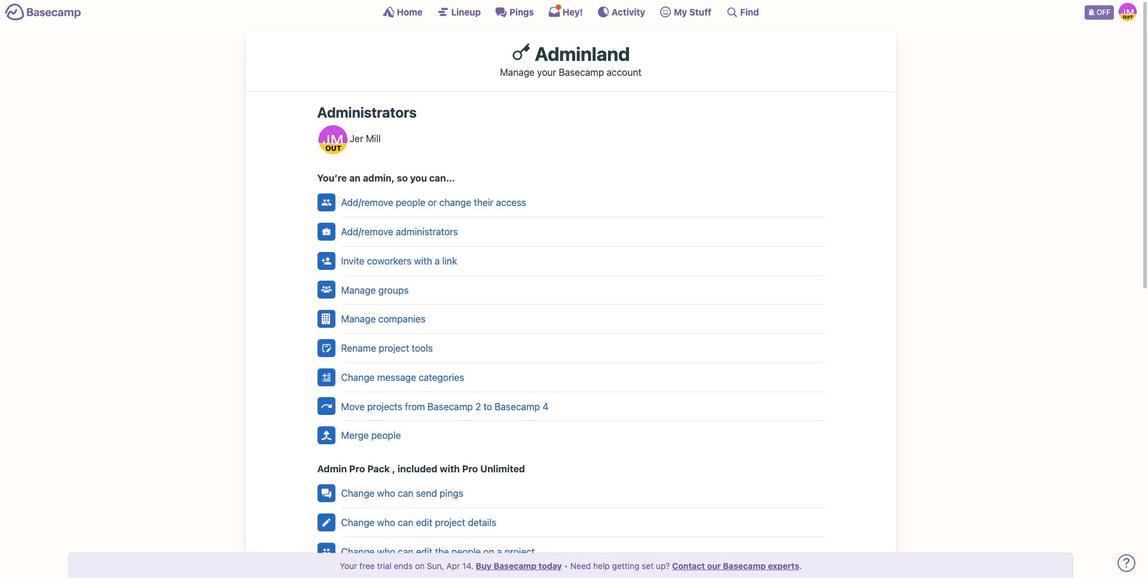 Task type: describe. For each thing, give the bounding box(es) containing it.
switch accounts image
[[5, 3, 81, 22]]

keyboard shortcut: ⌘ + / image
[[726, 6, 738, 18]]



Task type: vqa. For each thing, say whether or not it's contained in the screenshot.
No files posted yet in the top of the page
no



Task type: locate. For each thing, give the bounding box(es) containing it.
jer mill image
[[318, 126, 347, 154]]

jer mill image
[[1119, 3, 1137, 21]]

main element
[[0, 0, 1141, 23]]



